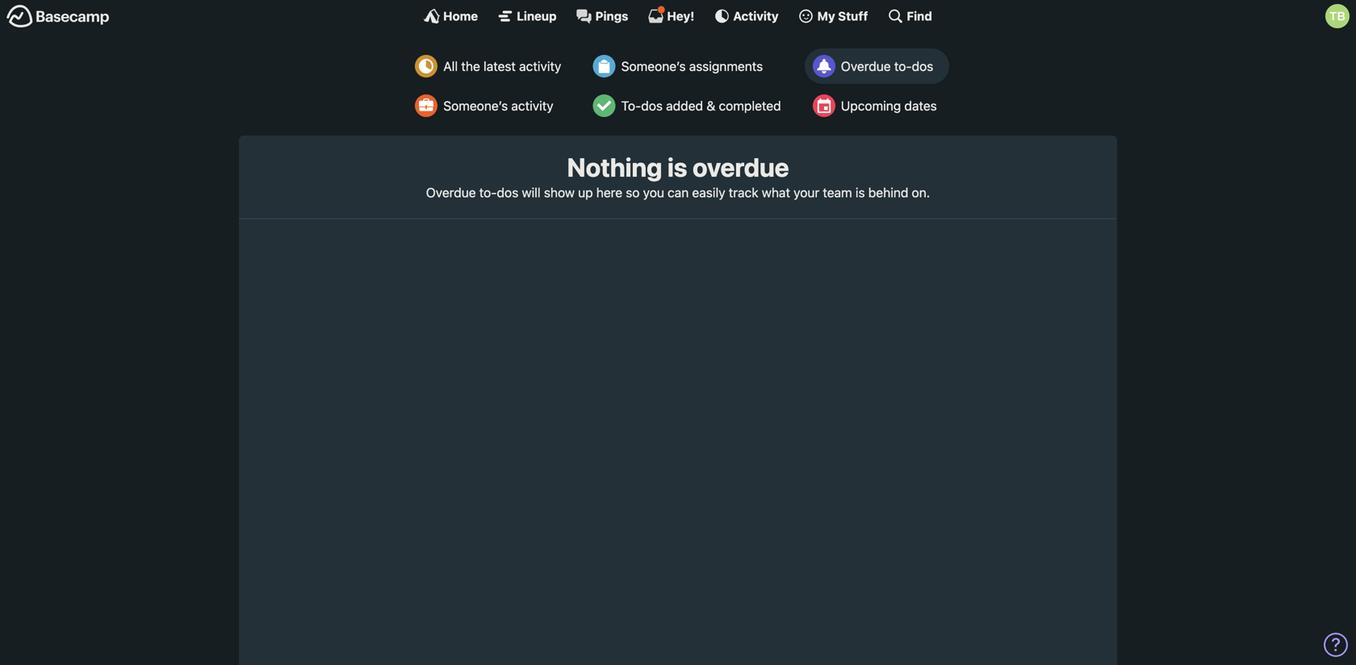 Task type: describe. For each thing, give the bounding box(es) containing it.
1 horizontal spatial dos
[[641, 98, 663, 113]]

easily
[[692, 185, 726, 200]]

activity
[[734, 9, 779, 23]]

upcoming dates
[[841, 98, 937, 113]]

find button
[[888, 8, 933, 24]]

person report image
[[415, 94, 438, 117]]

main element
[[0, 0, 1357, 31]]

1 horizontal spatial to-
[[895, 59, 912, 74]]

nothing is overdue overdue to-dos will show up here so you can easily track what your team is behind on.
[[426, 152, 931, 200]]

behind
[[869, 185, 909, 200]]

will
[[522, 185, 541, 200]]

todo image
[[593, 94, 616, 117]]

so
[[626, 185, 640, 200]]

added
[[666, 98, 703, 113]]

tim burton image
[[1326, 4, 1350, 28]]

0 horizontal spatial is
[[668, 152, 688, 183]]

schedule image
[[813, 94, 836, 117]]

reports image
[[813, 55, 836, 78]]

hey!
[[667, 9, 695, 23]]

track
[[729, 185, 759, 200]]

can
[[668, 185, 689, 200]]

0 vertical spatial activity
[[519, 59, 562, 74]]

lineup
[[517, 9, 557, 23]]

to-dos added & completed
[[622, 98, 781, 113]]

someone's for someone's activity
[[444, 98, 508, 113]]

overdue to-dos link
[[805, 48, 950, 84]]

here
[[597, 185, 623, 200]]

0 vertical spatial dos
[[912, 59, 934, 74]]

&
[[707, 98, 716, 113]]

what
[[762, 185, 791, 200]]

all
[[444, 59, 458, 74]]

to- inside nothing is overdue overdue to-dos will show up here so you can easily track what your team is behind on.
[[480, 185, 497, 200]]



Task type: locate. For each thing, give the bounding box(es) containing it.
dos left will
[[497, 185, 519, 200]]

upcoming dates link
[[805, 88, 950, 124]]

dos left added
[[641, 98, 663, 113]]

1 horizontal spatial overdue
[[841, 59, 891, 74]]

to-
[[622, 98, 641, 113]]

overdue
[[841, 59, 891, 74], [426, 185, 476, 200]]

someone's up the to-
[[622, 59, 686, 74]]

is right team
[[856, 185, 865, 200]]

0 horizontal spatial to-
[[480, 185, 497, 200]]

the
[[461, 59, 480, 74]]

someone's for someone's assignments
[[622, 59, 686, 74]]

assignment image
[[593, 55, 616, 78]]

1 horizontal spatial is
[[856, 185, 865, 200]]

completed
[[719, 98, 781, 113]]

pings
[[596, 9, 629, 23]]

0 horizontal spatial dos
[[497, 185, 519, 200]]

up
[[578, 185, 593, 200]]

is up the can
[[668, 152, 688, 183]]

my stuff
[[818, 9, 868, 23]]

latest
[[484, 59, 516, 74]]

someone's assignments link
[[585, 48, 794, 84]]

overdue left will
[[426, 185, 476, 200]]

someone's assignments
[[622, 59, 763, 74]]

upcoming
[[841, 98, 902, 113]]

1 vertical spatial activity
[[512, 98, 554, 113]]

to- up upcoming dates
[[895, 59, 912, 74]]

find
[[907, 9, 933, 23]]

1 vertical spatial overdue
[[426, 185, 476, 200]]

activity
[[519, 59, 562, 74], [512, 98, 554, 113]]

0 vertical spatial someone's
[[622, 59, 686, 74]]

0 vertical spatial overdue
[[841, 59, 891, 74]]

assignments
[[690, 59, 763, 74]]

1 vertical spatial someone's
[[444, 98, 508, 113]]

all the latest activity link
[[407, 48, 574, 84]]

1 vertical spatial dos
[[641, 98, 663, 113]]

to-dos added & completed link
[[585, 88, 794, 124]]

someone's activity link
[[407, 88, 574, 124]]

my
[[818, 9, 836, 23]]

pings button
[[576, 8, 629, 24]]

show
[[544, 185, 575, 200]]

nothing
[[567, 152, 662, 183]]

1 vertical spatial to-
[[480, 185, 497, 200]]

you
[[643, 185, 665, 200]]

lineup link
[[498, 8, 557, 24]]

activity right latest
[[519, 59, 562, 74]]

activity down all the latest activity
[[512, 98, 554, 113]]

2 vertical spatial dos
[[497, 185, 519, 200]]

someone's down the the
[[444, 98, 508, 113]]

your
[[794, 185, 820, 200]]

switch accounts image
[[6, 4, 110, 29]]

stuff
[[839, 9, 868, 23]]

on.
[[912, 185, 931, 200]]

overdue inside nothing is overdue overdue to-dos will show up here so you can easily track what your team is behind on.
[[426, 185, 476, 200]]

1 horizontal spatial someone's
[[622, 59, 686, 74]]

0 vertical spatial to-
[[895, 59, 912, 74]]

home
[[443, 9, 478, 23]]

dates
[[905, 98, 937, 113]]

dos inside nothing is overdue overdue to-dos will show up here so you can easily track what your team is behind on.
[[497, 185, 519, 200]]

overdue to-dos
[[841, 59, 934, 74]]

0 vertical spatial is
[[668, 152, 688, 183]]

0 horizontal spatial someone's
[[444, 98, 508, 113]]

is
[[668, 152, 688, 183], [856, 185, 865, 200]]

activity report image
[[415, 55, 438, 78]]

1 vertical spatial is
[[856, 185, 865, 200]]

2 horizontal spatial dos
[[912, 59, 934, 74]]

hey! button
[[648, 6, 695, 24]]

team
[[823, 185, 853, 200]]

dos up dates
[[912, 59, 934, 74]]

someone's activity
[[444, 98, 554, 113]]

to- left will
[[480, 185, 497, 200]]

home link
[[424, 8, 478, 24]]

my stuff button
[[798, 8, 868, 24]]

overdue up upcoming
[[841, 59, 891, 74]]

0 horizontal spatial overdue
[[426, 185, 476, 200]]

overdue
[[693, 152, 789, 183]]

dos
[[912, 59, 934, 74], [641, 98, 663, 113], [497, 185, 519, 200]]

to-
[[895, 59, 912, 74], [480, 185, 497, 200]]

activity link
[[714, 8, 779, 24]]

someone's
[[622, 59, 686, 74], [444, 98, 508, 113]]

all the latest activity
[[444, 59, 562, 74]]



Task type: vqa. For each thing, say whether or not it's contained in the screenshot.
Cheryl Walters icon corresponding to "11:36AM" Element at left top
no



